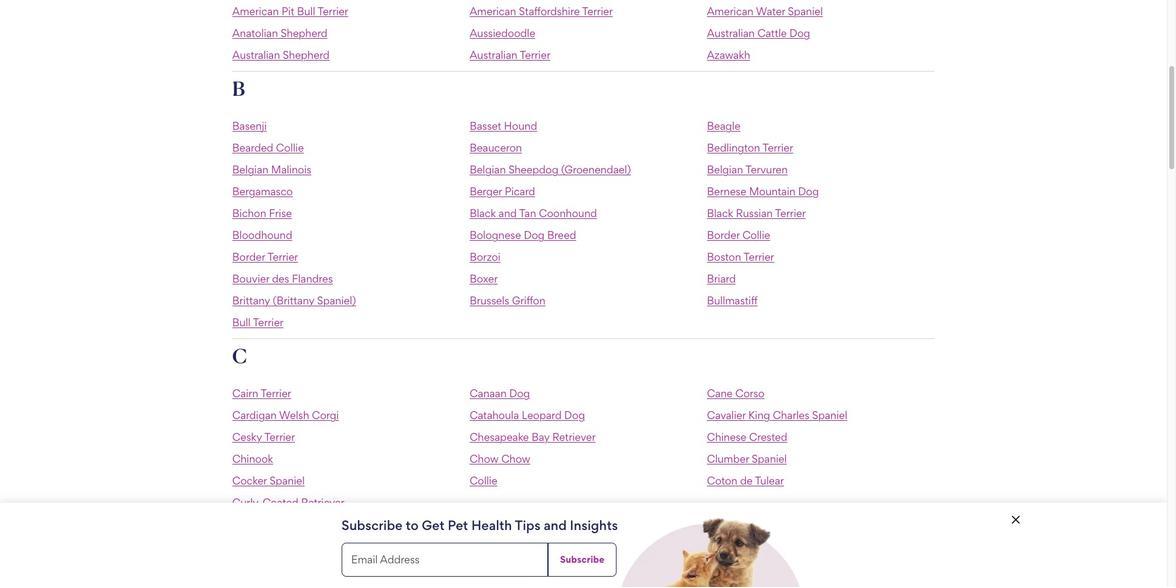 Task type: describe. For each thing, give the bounding box(es) containing it.
clumber spaniel
[[707, 453, 787, 466]]

bay
[[532, 431, 550, 444]]

tervuren
[[746, 163, 788, 176]]

berger picard link
[[470, 185, 535, 198]]

bernese mountain dog link
[[707, 185, 819, 198]]

coton de tulear
[[707, 475, 784, 487]]

dandie dinmont terrier link
[[707, 568, 820, 580]]

bernese mountain dog
[[707, 185, 819, 198]]

terrier down aussiedoodle
[[520, 48, 551, 61]]

brittany (brittany spaniel)
[[232, 294, 356, 307]]

terrier up cardigan welsh corgi
[[261, 387, 291, 400]]

king
[[749, 409, 771, 422]]

berger
[[470, 185, 502, 198]]

de
[[741, 475, 753, 487]]

tips
[[515, 518, 541, 534]]

cavalier
[[707, 409, 746, 422]]

belgian sheepdog (groenendael) link
[[470, 163, 631, 176]]

black russian terrier link
[[707, 207, 806, 220]]

australian terrier
[[470, 48, 551, 61]]

corso
[[736, 387, 765, 400]]

flandres
[[292, 272, 333, 285]]

bearded collie
[[232, 141, 304, 154]]

curly-
[[232, 497, 263, 509]]

catahoula leopard dog link
[[470, 409, 585, 422]]

insights
[[570, 518, 618, 534]]

briard
[[707, 272, 736, 285]]

briard link
[[707, 272, 736, 285]]

australian for australian shepherd
[[232, 48, 280, 61]]

chinese crested
[[707, 431, 788, 444]]

shepherd for anatolian shepherd
[[281, 27, 328, 39]]

australian shepherd
[[232, 48, 330, 61]]

(groenendael)
[[561, 163, 631, 176]]

boxer link
[[470, 272, 498, 285]]

brittany
[[232, 294, 270, 307]]

shepherd for australian shepherd
[[283, 48, 330, 61]]

health
[[472, 518, 512, 534]]

beagle
[[707, 119, 741, 132]]

retriever for chesapeake bay retriever
[[553, 431, 596, 444]]

basenji
[[232, 119, 267, 132]]

0 horizontal spatial bull
[[232, 316, 251, 329]]

bull terrier
[[232, 316, 284, 329]]

dog for leopard
[[565, 409, 585, 422]]

clumber
[[707, 453, 749, 466]]

basset
[[470, 119, 502, 132]]

leopard
[[522, 409, 562, 422]]

cavalier king charles spaniel
[[707, 409, 848, 422]]

berger picard
[[470, 185, 535, 198]]

boxer
[[470, 272, 498, 285]]

newsletter subscription element
[[0, 503, 1168, 588]]

belgian tervuren
[[707, 163, 788, 176]]

australian cattle dog link
[[707, 27, 811, 39]]

basset hound
[[470, 119, 537, 132]]

bullmastiff
[[707, 294, 758, 307]]

belgian for belgian malinois
[[232, 163, 269, 176]]

2 chow from the left
[[502, 453, 531, 466]]

coated
[[263, 497, 299, 509]]

aussiedoodle
[[470, 27, 536, 39]]

close image
[[1009, 513, 1023, 528]]

australian cattle dog
[[707, 27, 811, 39]]

bergamasco
[[232, 185, 293, 198]]

dog down black and tan coonhound link
[[524, 229, 545, 242]]

russian
[[736, 207, 773, 220]]

pet
[[448, 518, 468, 534]]

bearded
[[232, 141, 273, 154]]

beauceron link
[[470, 141, 522, 154]]

borzoi
[[470, 251, 501, 263]]

bolognese dog breed
[[470, 229, 576, 242]]

c
[[232, 344, 247, 368]]

azawakh link
[[707, 48, 751, 61]]

collie link
[[470, 475, 498, 487]]

black russian terrier
[[707, 207, 806, 220]]

1 chow from the left
[[470, 453, 499, 466]]

bichon frise link
[[232, 207, 292, 220]]

chesapeake bay retriever link
[[470, 431, 596, 444]]

dog for mountain
[[799, 185, 819, 198]]

2 vertical spatial collie
[[470, 475, 498, 487]]

spaniel up curly-coated retriever link at bottom
[[270, 475, 305, 487]]

american for american pit bull terrier
[[232, 5, 279, 17]]

brussels griffon
[[470, 294, 546, 307]]

bloodhound link
[[232, 229, 292, 242]]

coonhound
[[539, 207, 597, 220]]

cairn
[[232, 387, 258, 400]]

get
[[422, 518, 445, 534]]

subscribe to get pet health tips and insights
[[342, 518, 618, 534]]

subscribe for subscribe
[[560, 554, 605, 566]]

cairn terrier link
[[232, 387, 291, 400]]

welsh
[[279, 409, 309, 422]]

borzoi link
[[470, 251, 501, 263]]

bouvier
[[232, 272, 269, 285]]

border collie
[[707, 229, 771, 242]]

canaan dog link
[[470, 387, 530, 400]]

bloodhound
[[232, 229, 292, 242]]

boston terrier
[[707, 251, 775, 263]]

breed
[[547, 229, 576, 242]]

dog up the catahoula leopard dog 'link'
[[510, 387, 530, 400]]



Task type: locate. For each thing, give the bounding box(es) containing it.
terrier right pit
[[318, 5, 348, 17]]

1 vertical spatial collie
[[743, 229, 771, 242]]

and right tips
[[544, 518, 567, 534]]

american staffordshire terrier
[[470, 5, 613, 17]]

black and tan coonhound link
[[470, 207, 597, 220]]

terrier up the bouvier des flandres link
[[268, 251, 298, 263]]

american
[[232, 5, 279, 17], [470, 5, 516, 17], [707, 5, 754, 17]]

clumber spaniel link
[[707, 453, 787, 466]]

spaniel)
[[317, 294, 356, 307]]

spaniel right charles
[[813, 409, 848, 422]]

1 vertical spatial border
[[232, 251, 265, 263]]

1 horizontal spatial australian
[[470, 48, 518, 61]]

0 horizontal spatial collie
[[276, 141, 304, 154]]

cardigan welsh corgi link
[[232, 409, 339, 422]]

puppy and kitten hugging image
[[622, 513, 800, 588]]

american water spaniel
[[707, 5, 823, 17]]

terrier right dinmont
[[789, 568, 820, 580]]

None email field
[[342, 543, 548, 577]]

belgian up berger
[[470, 163, 506, 176]]

border up the bouvier
[[232, 251, 265, 263]]

curly-coated retriever
[[232, 497, 345, 509]]

basset hound link
[[470, 119, 537, 132]]

subscribe for subscribe to get pet health tips and insights
[[342, 518, 403, 534]]

belgian for belgian tervuren
[[707, 163, 744, 176]]

retriever for curly-coated retriever
[[301, 497, 345, 509]]

1 horizontal spatial subscribe
[[560, 554, 605, 566]]

2 belgian from the left
[[470, 163, 506, 176]]

dog
[[790, 27, 811, 39], [799, 185, 819, 198], [524, 229, 545, 242], [510, 387, 530, 400], [565, 409, 585, 422]]

australian terrier link
[[470, 48, 551, 61]]

2 horizontal spatial collie
[[743, 229, 771, 242]]

2 american from the left
[[470, 5, 516, 17]]

malinois
[[271, 163, 312, 176]]

cesky
[[232, 431, 262, 444]]

0 vertical spatial and
[[499, 207, 517, 220]]

terrier up tervuren
[[763, 141, 794, 154]]

retriever right coated
[[301, 497, 345, 509]]

border terrier
[[232, 251, 298, 263]]

frise
[[269, 207, 292, 220]]

1 horizontal spatial border
[[707, 229, 740, 242]]

dog right cattle
[[790, 27, 811, 39]]

bernese
[[707, 185, 747, 198]]

american for american staffordshire terrier
[[470, 5, 516, 17]]

border for border terrier
[[232, 251, 265, 263]]

american up aussiedoodle link
[[470, 5, 516, 17]]

0 horizontal spatial retriever
[[301, 497, 345, 509]]

chow
[[470, 453, 499, 466], [502, 453, 531, 466]]

charles
[[773, 409, 810, 422]]

1 vertical spatial bull
[[232, 316, 251, 329]]

collie down black russian terrier link
[[743, 229, 771, 242]]

spaniel right water
[[788, 5, 823, 17]]

terrier down brittany
[[253, 316, 284, 329]]

belgian malinois
[[232, 163, 312, 176]]

chinese
[[707, 431, 747, 444]]

crested
[[750, 431, 788, 444]]

bedlington terrier link
[[707, 141, 794, 154]]

anatolian shepherd
[[232, 27, 328, 39]]

bedlington terrier
[[707, 141, 794, 154]]

chow down chesapeake at the bottom left of page
[[502, 453, 531, 466]]

cairn terrier
[[232, 387, 291, 400]]

1 belgian from the left
[[232, 163, 269, 176]]

0 horizontal spatial american
[[232, 5, 279, 17]]

2 horizontal spatial australian
[[707, 27, 755, 39]]

0 horizontal spatial and
[[499, 207, 517, 220]]

cane
[[707, 387, 733, 400]]

bichon
[[232, 207, 266, 220]]

0 vertical spatial border
[[707, 229, 740, 242]]

chow chow
[[470, 453, 531, 466]]

(brittany
[[273, 294, 314, 307]]

corgi
[[312, 409, 339, 422]]

2 horizontal spatial belgian
[[707, 163, 744, 176]]

3 american from the left
[[707, 5, 754, 17]]

basenji link
[[232, 119, 267, 132]]

belgian malinois link
[[232, 163, 312, 176]]

1 horizontal spatial bull
[[297, 5, 315, 17]]

chinook link
[[232, 453, 273, 466]]

0 vertical spatial retriever
[[553, 431, 596, 444]]

collie for border collie
[[743, 229, 771, 242]]

mountain
[[749, 185, 796, 198]]

subscribe
[[342, 518, 403, 534], [560, 554, 605, 566]]

american up australian cattle dog
[[707, 5, 754, 17]]

bull right pit
[[297, 5, 315, 17]]

cocker spaniel
[[232, 475, 305, 487]]

cane corso
[[707, 387, 765, 400]]

canaan
[[470, 387, 507, 400]]

collie up the malinois
[[276, 141, 304, 154]]

black
[[470, 207, 496, 220], [707, 207, 734, 220]]

australian down anatolian
[[232, 48, 280, 61]]

dinmont
[[744, 568, 787, 580]]

2 black from the left
[[707, 207, 734, 220]]

cavalier king charles spaniel link
[[707, 409, 848, 422]]

retriever right bay
[[553, 431, 596, 444]]

0 horizontal spatial border
[[232, 251, 265, 263]]

coton
[[707, 475, 738, 487]]

3 belgian from the left
[[707, 163, 744, 176]]

american pit bull terrier
[[232, 5, 348, 17]]

terrier right the staffordshire
[[582, 5, 613, 17]]

australian up 'azawakh'
[[707, 27, 755, 39]]

tulear
[[755, 475, 784, 487]]

hound
[[504, 119, 537, 132]]

sheepdog
[[509, 163, 559, 176]]

aussiedoodle link
[[470, 27, 536, 39]]

cattle
[[758, 27, 787, 39]]

0 horizontal spatial australian
[[232, 48, 280, 61]]

water
[[756, 5, 785, 17]]

terrier
[[318, 5, 348, 17], [582, 5, 613, 17], [520, 48, 551, 61], [763, 141, 794, 154], [775, 207, 806, 220], [268, 251, 298, 263], [744, 251, 775, 263], [253, 316, 284, 329], [261, 387, 291, 400], [264, 431, 295, 444], [789, 568, 820, 580]]

0 vertical spatial subscribe
[[342, 518, 403, 534]]

terrier down border collie
[[744, 251, 775, 263]]

0 horizontal spatial black
[[470, 207, 496, 220]]

dalmatian link
[[470, 568, 519, 580]]

bull down brittany
[[232, 316, 251, 329]]

anatolian
[[232, 27, 278, 39]]

dog for cattle
[[790, 27, 811, 39]]

border for border collie
[[707, 229, 740, 242]]

black down bernese at the right of page
[[707, 207, 734, 220]]

cane corso link
[[707, 387, 765, 400]]

australian for australian cattle dog
[[707, 27, 755, 39]]

terrier down mountain at the right
[[775, 207, 806, 220]]

bolognese dog breed link
[[470, 229, 576, 242]]

anatolian shepherd link
[[232, 27, 328, 39]]

0 vertical spatial shepherd
[[281, 27, 328, 39]]

spaniel up tulear on the right of page
[[752, 453, 787, 466]]

black and tan coonhound
[[470, 207, 597, 220]]

border collie link
[[707, 229, 771, 242]]

collie down chow chow
[[470, 475, 498, 487]]

subscribe inside button
[[560, 554, 605, 566]]

azawakh
[[707, 48, 751, 61]]

1 vertical spatial and
[[544, 518, 567, 534]]

0 vertical spatial bull
[[297, 5, 315, 17]]

australian
[[707, 27, 755, 39], [232, 48, 280, 61], [470, 48, 518, 61]]

and inside newsletter subscription element
[[544, 518, 567, 534]]

catahoula leopard dog
[[470, 409, 585, 422]]

chesapeake bay retriever
[[470, 431, 596, 444]]

shepherd down anatolian shepherd link
[[283, 48, 330, 61]]

bouvier des flandres
[[232, 272, 333, 285]]

to
[[406, 518, 419, 534]]

dog right leopard
[[565, 409, 585, 422]]

chow chow link
[[470, 453, 531, 466]]

0 horizontal spatial chow
[[470, 453, 499, 466]]

dalmatian
[[470, 568, 519, 580]]

1 vertical spatial retriever
[[301, 497, 345, 509]]

belgian up bernese at the right of page
[[707, 163, 744, 176]]

1 horizontal spatial and
[[544, 518, 567, 534]]

border
[[707, 229, 740, 242], [232, 251, 265, 263]]

chow up collie link
[[470, 453, 499, 466]]

collie
[[276, 141, 304, 154], [743, 229, 771, 242], [470, 475, 498, 487]]

border up boston
[[707, 229, 740, 242]]

none email field inside newsletter subscription element
[[342, 543, 548, 577]]

griffon
[[512, 294, 546, 307]]

black for black and tan coonhound
[[470, 207, 496, 220]]

0 horizontal spatial belgian
[[232, 163, 269, 176]]

belgian down bearded
[[232, 163, 269, 176]]

1 black from the left
[[470, 207, 496, 220]]

spaniel
[[788, 5, 823, 17], [813, 409, 848, 422], [752, 453, 787, 466], [270, 475, 305, 487]]

belgian for belgian sheepdog (groenendael)
[[470, 163, 506, 176]]

brittany (brittany spaniel) link
[[232, 294, 356, 307]]

terrier down cardigan welsh corgi
[[264, 431, 295, 444]]

beagle link
[[707, 119, 741, 132]]

bedlington
[[707, 141, 761, 154]]

1 horizontal spatial belgian
[[470, 163, 506, 176]]

1 vertical spatial subscribe
[[560, 554, 605, 566]]

1 horizontal spatial chow
[[502, 453, 531, 466]]

dandie dinmont terrier
[[707, 568, 820, 580]]

2 horizontal spatial american
[[707, 5, 754, 17]]

australian for australian terrier
[[470, 48, 518, 61]]

and left tan
[[499, 207, 517, 220]]

brussels griffon link
[[470, 294, 546, 307]]

subscribe left to
[[342, 518, 403, 534]]

dog right mountain at the right
[[799, 185, 819, 198]]

shepherd down american pit bull terrier link
[[281, 27, 328, 39]]

black for black russian terrier
[[707, 207, 734, 220]]

american for american water spaniel
[[707, 5, 754, 17]]

1 horizontal spatial collie
[[470, 475, 498, 487]]

australian down aussiedoodle link
[[470, 48, 518, 61]]

1 american from the left
[[232, 5, 279, 17]]

0 vertical spatial collie
[[276, 141, 304, 154]]

subscribe down insights
[[560, 554, 605, 566]]

1 horizontal spatial black
[[707, 207, 734, 220]]

collie for bearded collie
[[276, 141, 304, 154]]

bolognese
[[470, 229, 521, 242]]

1 horizontal spatial retriever
[[553, 431, 596, 444]]

retriever
[[553, 431, 596, 444], [301, 497, 345, 509]]

0 horizontal spatial subscribe
[[342, 518, 403, 534]]

1 horizontal spatial american
[[470, 5, 516, 17]]

american up anatolian
[[232, 5, 279, 17]]

1 vertical spatial shepherd
[[283, 48, 330, 61]]

black down berger
[[470, 207, 496, 220]]

beauceron
[[470, 141, 522, 154]]



Task type: vqa. For each thing, say whether or not it's contained in the screenshot.
Dandie Dinmont Terrier
yes



